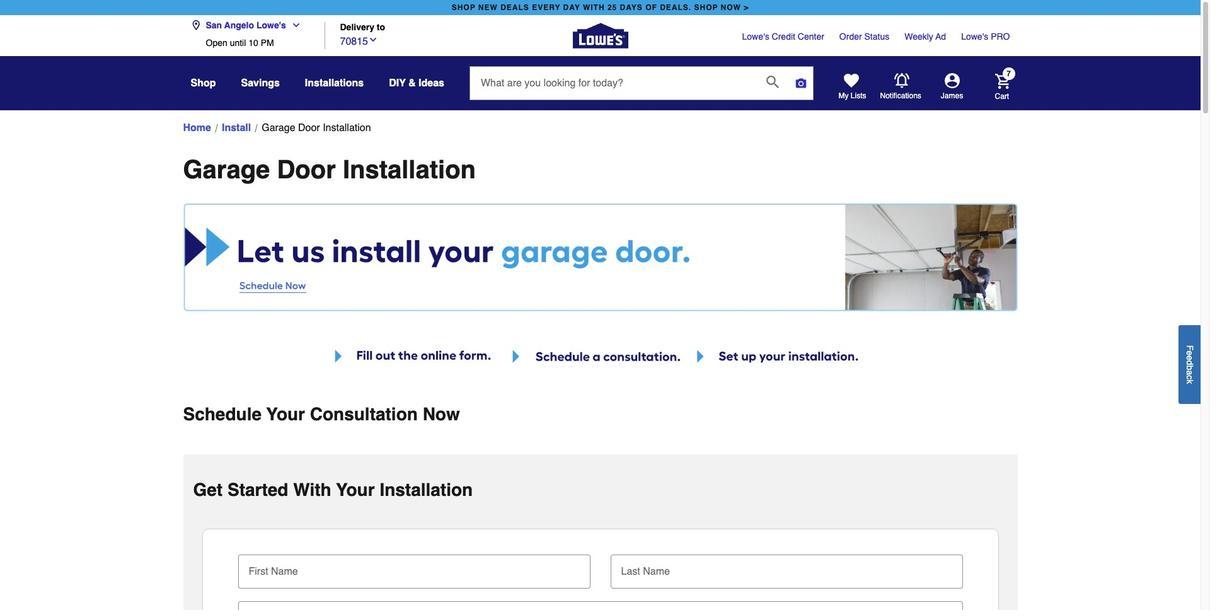 Task type: describe. For each thing, give the bounding box(es) containing it.
deals
[[501, 3, 529, 12]]

of
[[646, 3, 657, 12]]

1 e from the top
[[1185, 350, 1195, 355]]

name for first name
[[271, 566, 298, 578]]

deals.
[[660, 3, 692, 12]]

shop
[[191, 78, 216, 89]]

order
[[840, 32, 862, 42]]

pm
[[261, 38, 274, 48]]

install link
[[222, 120, 251, 136]]

&
[[409, 78, 416, 89]]

installations
[[305, 78, 364, 89]]

with
[[293, 480, 331, 500]]

started
[[228, 480, 288, 500]]

until
[[230, 38, 246, 48]]

weekly ad
[[905, 32, 946, 42]]

first
[[249, 566, 268, 578]]

a
[[1185, 370, 1195, 375]]

weekly ad link
[[905, 30, 946, 43]]

70815 button
[[340, 32, 378, 49]]

pro
[[991, 32, 1010, 42]]

c
[[1185, 375, 1195, 379]]

san angelo lowe's
[[206, 20, 286, 30]]

get
[[193, 480, 223, 500]]

now
[[721, 3, 741, 12]]

weekly
[[905, 32, 934, 42]]

last
[[621, 566, 640, 578]]

First Name text field
[[243, 555, 585, 583]]

Search Query text field
[[470, 67, 756, 100]]

fill out the online form. schedule a consultation. set up your installation. image
[[183, 348, 1018, 367]]

open
[[206, 38, 227, 48]]

my
[[839, 91, 849, 100]]

0 horizontal spatial your
[[266, 404, 305, 424]]

2 vertical spatial installation
[[380, 480, 473, 500]]

garage inside "link"
[[262, 122, 295, 134]]

lowe's home improvement lists image
[[844, 73, 859, 88]]

lowe's for lowe's credit center
[[742, 32, 770, 42]]

san
[[206, 20, 222, 30]]

every
[[532, 3, 561, 12]]

0 vertical spatial garage door installation
[[262, 122, 371, 134]]

lowe's credit center link
[[742, 30, 824, 43]]

lowe's for lowe's pro
[[961, 32, 989, 42]]

k
[[1185, 379, 1195, 384]]

diy & ideas button
[[389, 72, 444, 95]]

70815
[[340, 36, 368, 47]]

>
[[744, 3, 749, 12]]

new
[[478, 3, 498, 12]]

ad
[[936, 32, 946, 42]]

1 vertical spatial installation
[[343, 155, 476, 184]]

angelo
[[224, 20, 254, 30]]

home link
[[183, 120, 211, 136]]

cart
[[995, 92, 1009, 101]]

chevron down image
[[368, 34, 378, 44]]

shop button
[[191, 72, 216, 95]]

lists
[[851, 91, 866, 100]]

first name
[[249, 566, 298, 578]]

james
[[941, 91, 963, 100]]

delivery to
[[340, 22, 385, 32]]



Task type: locate. For each thing, give the bounding box(es) containing it.
lowe's left pro
[[961, 32, 989, 42]]

2 e from the top
[[1185, 355, 1195, 360]]

savings
[[241, 78, 280, 89]]

1 vertical spatial garage door installation
[[183, 155, 476, 184]]

Last Name text field
[[616, 555, 958, 583]]

installation
[[323, 122, 371, 134], [343, 155, 476, 184], [380, 480, 473, 500]]

open until 10 pm
[[206, 38, 274, 48]]

garage door installation
[[262, 122, 371, 134], [183, 155, 476, 184]]

camera image
[[795, 77, 808, 90]]

1 horizontal spatial shop
[[694, 3, 718, 12]]

installations button
[[305, 72, 364, 95]]

order status
[[840, 32, 890, 42]]

consultation
[[310, 404, 418, 424]]

james button
[[922, 73, 982, 101]]

f e e d b a c k
[[1185, 345, 1195, 384]]

days
[[620, 3, 643, 12]]

garage door installation down garage door installation "link" on the left top
[[183, 155, 476, 184]]

0 vertical spatial door
[[298, 122, 320, 134]]

1 vertical spatial garage
[[183, 155, 270, 184]]

name for last name
[[643, 566, 670, 578]]

order status link
[[840, 30, 890, 43]]

notifications
[[880, 91, 922, 100]]

shop left the new
[[452, 3, 476, 12]]

7
[[1007, 70, 1011, 78]]

lowe's home improvement logo image
[[573, 8, 628, 63]]

day
[[563, 3, 580, 12]]

shop left now
[[694, 3, 718, 12]]

ideas
[[419, 78, 444, 89]]

name
[[271, 566, 298, 578], [643, 566, 670, 578]]

location image
[[191, 20, 201, 30]]

status
[[865, 32, 890, 42]]

0 vertical spatial your
[[266, 404, 305, 424]]

garage right install
[[262, 122, 295, 134]]

0 vertical spatial installation
[[323, 122, 371, 134]]

door
[[298, 122, 320, 134], [277, 155, 336, 184]]

None search field
[[470, 66, 814, 112]]

f e e d b a c k button
[[1179, 325, 1201, 404]]

0 horizontal spatial shop
[[452, 3, 476, 12]]

my lists
[[839, 91, 866, 100]]

b
[[1185, 365, 1195, 370]]

garage down install
[[183, 155, 270, 184]]

10
[[249, 38, 258, 48]]

2 horizontal spatial lowe's
[[961, 32, 989, 42]]

lowe's inside button
[[256, 20, 286, 30]]

garage door installation link
[[262, 120, 371, 136]]

garage
[[262, 122, 295, 134], [183, 155, 270, 184]]

2 shop from the left
[[694, 3, 718, 12]]

door down "installations" button
[[298, 122, 320, 134]]

garage door installation down "installations" button
[[262, 122, 371, 134]]

1 horizontal spatial name
[[643, 566, 670, 578]]

search image
[[767, 76, 779, 88]]

shop
[[452, 3, 476, 12], [694, 3, 718, 12]]

1 horizontal spatial lowe's
[[742, 32, 770, 42]]

f
[[1185, 345, 1195, 350]]

lowe's left credit
[[742, 32, 770, 42]]

e up b
[[1185, 355, 1195, 360]]

1 vertical spatial your
[[336, 480, 375, 500]]

0 vertical spatial garage
[[262, 122, 295, 134]]

savings button
[[241, 72, 280, 95]]

lowe's pro
[[961, 32, 1010, 42]]

get started with your installation
[[193, 480, 473, 500]]

lowe's home improvement notification center image
[[894, 73, 909, 88]]

name right first
[[271, 566, 298, 578]]

door inside "link"
[[298, 122, 320, 134]]

credit
[[772, 32, 796, 42]]

lowe's home improvement cart image
[[995, 73, 1010, 89]]

san angelo lowe's button
[[191, 13, 306, 38]]

shop new deals every day with 25 days of deals. shop now >
[[452, 3, 749, 12]]

d
[[1185, 360, 1195, 365]]

schedule
[[183, 404, 262, 424]]

install
[[222, 122, 251, 134]]

chevron down image
[[286, 20, 301, 30]]

name right last
[[643, 566, 670, 578]]

home
[[183, 122, 211, 134]]

1 horizontal spatial your
[[336, 480, 375, 500]]

1 name from the left
[[271, 566, 298, 578]]

your
[[266, 404, 305, 424], [336, 480, 375, 500]]

lowe's up pm at top left
[[256, 20, 286, 30]]

diy
[[389, 78, 406, 89]]

to
[[377, 22, 385, 32]]

Installation Street Address text field
[[243, 602, 958, 610]]

lowe's credit center
[[742, 32, 824, 42]]

2 name from the left
[[643, 566, 670, 578]]

door down garage door installation "link" on the left top
[[277, 155, 336, 184]]

delivery
[[340, 22, 374, 32]]

with
[[583, 3, 605, 12]]

let us install your garage door. schedule now. image
[[183, 204, 1018, 335]]

now
[[423, 404, 460, 424]]

diy & ideas
[[389, 78, 444, 89]]

1 vertical spatial door
[[277, 155, 336, 184]]

25
[[608, 3, 617, 12]]

installation inside "link"
[[323, 122, 371, 134]]

1 shop from the left
[[452, 3, 476, 12]]

0 horizontal spatial lowe's
[[256, 20, 286, 30]]

e
[[1185, 350, 1195, 355], [1185, 355, 1195, 360]]

lowe's pro link
[[961, 30, 1010, 43]]

center
[[798, 32, 824, 42]]

0 horizontal spatial name
[[271, 566, 298, 578]]

lowe's
[[256, 20, 286, 30], [742, 32, 770, 42], [961, 32, 989, 42]]

shop new deals every day with 25 days of deals. shop now > link
[[449, 0, 752, 15]]

schedule your consultation now
[[183, 404, 460, 424]]

e up d
[[1185, 350, 1195, 355]]

my lists link
[[839, 73, 866, 101]]

last name
[[621, 566, 670, 578]]



Task type: vqa. For each thing, say whether or not it's contained in the screenshot.
Lowe's Credit Center
yes



